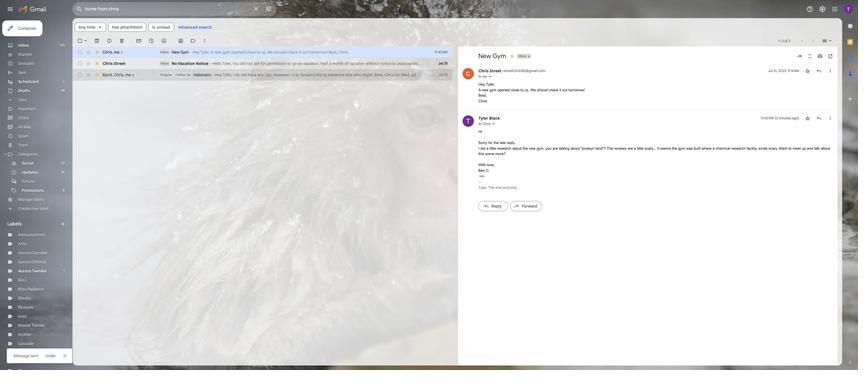 Task type: locate. For each thing, give the bounding box(es) containing it.
new down to me
[[482, 88, 489, 92]]

updates
[[22, 170, 38, 175]]

hi
[[479, 130, 482, 134]]

0 vertical spatial show details image
[[489, 75, 492, 78]]

tyler, down to me
[[486, 82, 495, 86]]

cascade laughter link
[[18, 359, 51, 364]]

2 horizontal spatial about
[[822, 146, 831, 150]]

0 horizontal spatial black
[[461, 72, 471, 77]]

1 vertical spatial not
[[241, 72, 247, 77]]

should down wrote: at right top
[[537, 88, 548, 92]]

not starred image for 11:40 am (0 minutes ago)
[[806, 115, 811, 121]]

possible.
[[484, 61, 500, 66]]

as
[[464, 61, 468, 66], [479, 61, 483, 66]]

1 horizontal spatial 3
[[789, 39, 791, 43]]

should inside hey tyler, a new gym opened close to us. we should check it out tomorrow! best, chris
[[537, 88, 548, 92]]

gym
[[223, 50, 230, 55], [490, 88, 497, 92], [679, 146, 686, 150]]

0 vertical spatial black
[[461, 72, 471, 77]]

list
[[458, 62, 834, 216]]

,
[[112, 49, 113, 55], [112, 72, 113, 77], [123, 72, 124, 77]]

2 horizontal spatial i
[[479, 146, 480, 150]]

brother link
[[18, 332, 32, 337]]

notice
[[196, 61, 209, 66]]

aurora
[[18, 250, 30, 255], [18, 259, 30, 265], [18, 269, 31, 274], [35, 350, 47, 355]]

twinkle right breeze at the bottom of the page
[[32, 323, 45, 328]]

inbox left the no
[[160, 61, 169, 65]]

1 vertical spatial this
[[479, 152, 485, 156]]

aurora for aurora twinkle
[[18, 269, 31, 274]]

aurora ethereal
[[18, 259, 46, 265]]

us. up any at top
[[262, 50, 267, 55]]

0 vertical spatial did
[[240, 61, 246, 66]]

forums
[[22, 179, 35, 184]]

jul inside cell
[[769, 69, 773, 73]]

street for chris street < streetchris182@gmail.com >
[[490, 68, 502, 73]]

2 as from the left
[[479, 61, 483, 66]]

2 vertical spatial gym
[[679, 146, 686, 150]]

Not starred checkbox
[[806, 68, 811, 74], [806, 115, 811, 121]]

, left 4
[[123, 72, 124, 77]]

twinkle for aurora twinkle
[[32, 269, 47, 274]]

new up possible.
[[479, 52, 492, 60]]

0 horizontal spatial check
[[287, 50, 298, 55]]

1 horizontal spatial research
[[732, 146, 746, 150]]

1 horizontal spatial i
[[291, 72, 292, 77]]

opened down the <blacklashes1000@gmail.com>
[[498, 88, 510, 92]]

0 horizontal spatial tyler
[[451, 72, 460, 77]]

kinda
[[759, 146, 768, 150]]

0 horizontal spatial about
[[513, 146, 522, 150]]

0 vertical spatial the
[[607, 146, 614, 150]]

tyler,
[[201, 50, 210, 55], [223, 61, 232, 66], [223, 72, 232, 77], [486, 82, 495, 86]]

talking
[[559, 146, 570, 150]]

0 vertical spatial of
[[785, 39, 788, 43]]

1 vertical spatial not starred checkbox
[[806, 115, 811, 121]]

hey down the labels icon
[[193, 50, 200, 55]]

jul 31
[[439, 61, 448, 65]]

the left one
[[489, 185, 495, 190]]

1 horizontal spatial and
[[808, 146, 814, 150]]

"proteyn land"?
[[581, 146, 606, 150]]

gym
[[181, 50, 189, 55], [493, 52, 507, 60]]

research left facility,
[[732, 146, 746, 150]]

0 vertical spatial 1
[[779, 39, 780, 43]]

to down new gym
[[479, 74, 482, 79]]

toggle split pane mode image
[[823, 38, 828, 44]]

social link
[[22, 161, 34, 166]]

opened
[[231, 50, 245, 55], [498, 88, 510, 92]]

2 inside "labels" 'navigation'
[[63, 79, 65, 84]]

bliss radiance
[[18, 287, 44, 292]]

1 row from the top
[[73, 47, 453, 58]]

forward
[[301, 72, 315, 77]]

0 horizontal spatial of
[[345, 61, 349, 66]]

might.
[[363, 72, 374, 77]]

black up to chris
[[490, 116, 500, 121]]

the left 'late'
[[494, 141, 499, 145]]

1 vertical spatial check
[[549, 88, 559, 92]]

a up some
[[487, 146, 489, 150]]

1 horizontal spatial black
[[490, 116, 500, 121]]

scheduled
[[18, 79, 39, 84]]

inbox up streetchris182@gmail.com
[[519, 54, 527, 58]]

for inside sorry for the late reply. i did a little research about the new gym, you are talking about "proteyn land"? the reviews are a little scary... it seems the gym was built where a chemical research facility, kinda scary. want to meet up and talk about this some more?
[[489, 141, 493, 145]]

hey
[[193, 50, 200, 55], [215, 72, 222, 77], [542, 72, 549, 77], [479, 82, 485, 86]]

cascade down "cascade" link
[[18, 350, 34, 355]]

None checkbox
[[77, 61, 83, 66]]

close
[[246, 50, 256, 55], [511, 88, 520, 92]]

new left label
[[31, 206, 39, 211]]

0 horizontal spatial 3
[[782, 39, 784, 43]]

facility,
[[747, 146, 758, 150]]

not starred checkbox for ago)
[[806, 115, 811, 121]]

show details image
[[489, 75, 492, 78], [492, 122, 496, 126]]

black inside row
[[461, 72, 471, 77]]

close down the chris street < streetchris182@gmail.com > at the top of the page
[[511, 88, 520, 92]]

not starred checkbox right ago)
[[806, 115, 811, 121]]

1 vertical spatial black
[[490, 116, 500, 121]]

hello
[[213, 61, 222, 66]]

inbox inside inbox new gym - hey tyler, a new gym opened close to us. we should check it out tomorrow!  best, chris
[[160, 50, 169, 54]]

as left soon
[[464, 61, 468, 66]]

1 vertical spatial the
[[489, 185, 495, 190]]

chris down report spam icon
[[103, 49, 112, 55]]

1 horizontal spatial us.
[[525, 88, 530, 92]]

talk
[[815, 146, 821, 150]]

i left do at the left of the page
[[233, 72, 234, 77]]

alert containing message sent
[[7, 13, 850, 363]]

0 vertical spatial gym
[[223, 50, 230, 55]]

1 vertical spatial not starred image
[[806, 115, 811, 121]]

1 vertical spatial close
[[511, 88, 520, 92]]

a
[[211, 50, 213, 55], [479, 88, 481, 92]]

0 horizontal spatial the
[[489, 185, 495, 190]]

0 horizontal spatial and
[[503, 185, 509, 190]]

0 vertical spatial it
[[299, 50, 302, 55]]

not left ask
[[247, 61, 253, 66]]

forward link
[[511, 201, 542, 211]]

0 horizontal spatial out
[[303, 50, 309, 55]]

1 vertical spatial did
[[481, 146, 486, 150]]

row containing chris
[[73, 47, 453, 58]]

11:40 am inside row
[[435, 50, 448, 54]]

to left go
[[288, 61, 291, 66]]

1 vertical spatial for
[[489, 141, 493, 145]]

1 horizontal spatial a
[[479, 88, 481, 92]]

2 not starred image from the top
[[806, 115, 811, 121]]

jul 31, 2023, 9:14 am cell
[[769, 68, 800, 74]]

8
[[63, 188, 65, 193]]

–
[[780, 39, 782, 43]]

1 vertical spatial tomorrow!
[[569, 88, 585, 92]]

None search field
[[73, 2, 277, 16]]

as right soon
[[479, 61, 483, 66]]

close inside hey tyler, a new gym opened close to us. we should check it out tomorrow! best, chris
[[511, 88, 520, 92]]

has
[[112, 25, 119, 30]]

1 not starred checkbox from the top
[[806, 68, 811, 74]]

best, down to me
[[479, 93, 487, 98]]

aurora for aurora ethereal
[[18, 259, 30, 265]]

list inside the new gym main content
[[458, 62, 834, 216]]

1 horizontal spatial should
[[537, 88, 548, 92]]

it inside hey tyler, a new gym opened close to us. we should check it out tomorrow! best, chris
[[560, 88, 562, 92]]

aurora up laughter
[[35, 350, 47, 355]]

1 horizontal spatial this
[[479, 152, 485, 156]]

0 vertical spatial and
[[808, 146, 814, 150]]

no
[[172, 61, 177, 66]]

all mail
[[18, 124, 31, 130]]

0 horizontal spatial us.
[[262, 50, 267, 55]]

about right talking
[[571, 146, 580, 150]]

1 for 1 – 3 of 3
[[779, 39, 780, 43]]

advanced search options image
[[263, 3, 274, 14]]

else
[[346, 72, 353, 77]]

did right "you"
[[240, 61, 246, 66]]

is unread
[[152, 25, 170, 30]]

check down chris,
[[549, 88, 559, 92]]

none checkbox inside the new gym main content
[[77, 61, 83, 66]]

0 horizontal spatial 1
[[63, 269, 65, 273]]

about right talk
[[822, 146, 831, 150]]

unread
[[157, 25, 170, 30]]

jul left 10
[[439, 73, 444, 77]]

tyler, inside hey tyler, a new gym opened close to us. we should check it out tomorrow! best, chris
[[486, 82, 495, 86]]

0 vertical spatial not starred checkbox
[[806, 68, 811, 74]]

1 horizontal spatial little
[[638, 146, 644, 150]]

0 vertical spatial should
[[274, 50, 286, 55]]

to up hi
[[479, 122, 482, 126]]

2 horizontal spatial gym
[[679, 146, 686, 150]]

None checkbox
[[77, 38, 83, 44], [77, 49, 83, 55], [77, 72, 83, 78], [77, 38, 83, 44], [77, 49, 83, 55], [77, 72, 83, 78]]

1 horizontal spatial of
[[785, 39, 788, 43]]

was
[[687, 146, 693, 150]]

for right the sorry
[[489, 141, 493, 145]]

chris inside hey tyler, a new gym opened close to us. we should check it out tomorrow! best, chris
[[479, 99, 488, 103]]

labels heading
[[7, 221, 60, 227]]

1 are from the left
[[553, 146, 558, 150]]

0 horizontal spatial little
[[490, 146, 497, 150]]

a down to me
[[479, 88, 481, 92]]

tyler up to chris
[[479, 116, 489, 121]]

radiance
[[27, 287, 44, 292]]

of inside row
[[345, 61, 349, 66]]

aurora down arno
[[18, 250, 30, 255]]

show details image for chris
[[492, 122, 496, 126]]

reply
[[492, 204, 502, 209]]

0 horizontal spatial 2
[[63, 79, 65, 84]]

0 horizontal spatial are
[[553, 146, 558, 150]]

0 horizontal spatial research
[[498, 146, 512, 150]]

new inside hey tyler, a new gym opened close to us. we should check it out tomorrow! best, chris
[[482, 88, 489, 92]]

1 horizontal spatial 2
[[121, 50, 123, 54]]

1:06
[[436, 72, 444, 77]]

trash link
[[18, 143, 28, 148]]

this left some
[[479, 152, 485, 156]]

1 vertical spatial 11:40 am
[[761, 116, 774, 120]]

alert
[[7, 13, 850, 363]]

1 horizontal spatial 11:40 am
[[761, 116, 774, 120]]

it
[[299, 50, 302, 55], [560, 88, 562, 92]]

aurora up aurora twinkle link
[[18, 259, 30, 265]]

1 horizontal spatial for
[[489, 141, 493, 145]]

on
[[395, 72, 400, 77]]

cascade laughter
[[18, 359, 51, 364]]

inbox inside inbox no vacation notice - hello tyler, you did not ask for permission to go on vacation. half a month  of vacation without notice is unacceptable. please get back to me as soon  as possible. sincerely, chris
[[160, 61, 169, 65]]

1 horizontal spatial it
[[560, 88, 562, 92]]

are right you
[[553, 146, 558, 150]]

2 inside chris , me 2
[[121, 50, 123, 54]]

we up permission
[[268, 50, 273, 55]]

chris , me 2
[[103, 49, 123, 55]]

not right do at the left of the page
[[241, 72, 247, 77]]

to down streetchris182@gmail.com
[[521, 88, 524, 92]]

we
[[268, 50, 273, 55], [531, 88, 536, 92]]

hey down to me
[[479, 82, 485, 86]]

aurora twinkle
[[18, 269, 47, 274]]

little left scary...
[[638, 146, 644, 150]]

not starred checkbox right 9:14 am on the top
[[806, 68, 811, 74]]

of right –
[[785, 39, 788, 43]]

new up the no
[[172, 50, 180, 55]]

0 vertical spatial tyler
[[451, 72, 460, 77]]

new up hello on the left top
[[214, 50, 222, 55]]

1 not starred image from the top
[[806, 68, 811, 74]]

opened up "you"
[[231, 50, 245, 55]]

should
[[274, 50, 286, 55], [537, 88, 548, 92]]

1 vertical spatial gym
[[490, 88, 497, 92]]

categories link
[[18, 152, 38, 157]]

cascade down message sent
[[18, 359, 34, 364]]

0 horizontal spatial a
[[211, 50, 213, 55]]

little up some
[[490, 146, 497, 150]]

street up bjord , chris , me 4
[[114, 61, 126, 66]]

the right seems at the top right
[[673, 146, 678, 150]]

jul
[[439, 61, 444, 65], [769, 69, 773, 73], [411, 72, 416, 77], [439, 73, 444, 77]]

tab list
[[843, 18, 859, 350]]

hey left chris,
[[542, 72, 549, 77]]

not starred image
[[806, 68, 811, 74], [806, 115, 811, 121]]

bliss radiance link
[[18, 287, 44, 292]]

11:40 am for 11:40 am (0 minutes ago)
[[761, 116, 774, 120]]

0 vertical spatial close
[[246, 50, 256, 55]]

message
[[14, 353, 30, 358]]

gym inside hey tyler, a new gym opened close to us. we should check it out tomorrow! best, chris
[[490, 88, 497, 92]]

important link
[[18, 106, 36, 111]]

cascade
[[31, 250, 47, 255], [18, 341, 34, 346], [18, 350, 34, 355], [18, 359, 34, 364]]

chris up streetchris182@gmail.com
[[519, 61, 529, 66]]

11:40 am inside cell
[[761, 116, 774, 120]]

row up ask
[[73, 47, 453, 58]]

street inside row
[[114, 61, 126, 66]]

11:40 am up jul 31
[[435, 50, 448, 54]]

0 vertical spatial this
[[316, 72, 322, 77]]

little
[[490, 146, 497, 150], [638, 146, 644, 150]]

who
[[354, 72, 362, 77]]

1 horizontal spatial check
[[549, 88, 559, 92]]

best, inside hey tyler, a new gym opened close to us. we should check it out tomorrow! best, chris
[[479, 93, 487, 98]]

1 vertical spatial us.
[[525, 88, 530, 92]]

11:40 am for 11:40 am
[[435, 50, 448, 54]]

inbox down add to tasks icon
[[160, 50, 169, 54]]

vacation
[[178, 61, 195, 66]]

to up ask
[[257, 50, 261, 55]]

2 horizontal spatial best,
[[479, 93, 487, 98]]

aurora up ball
[[18, 269, 31, 274]]

0 horizontal spatial opened
[[231, 50, 245, 55]]

report spam image
[[107, 38, 112, 44]]

cascade for cascade aurora
[[18, 350, 34, 355]]

new gym main content
[[73, 18, 843, 365]]

inbox up starred link
[[18, 43, 29, 48]]

jul for jul 10
[[439, 73, 444, 77]]

undo
[[45, 353, 55, 358]]

1 horizontal spatial out
[[563, 88, 568, 92]]

jul 10
[[439, 73, 448, 77]]

1 research from the left
[[498, 146, 512, 150]]

0 horizontal spatial 11:40 am
[[435, 50, 448, 54]]

create
[[18, 206, 30, 211]]

new inside sorry for the late reply. i did a little research about the new gym, you are talking about "proteyn land"? the reviews are a little scary... it seems the gym was built where a chemical research facility, kinda scary. want to meet up and talk about this some more?
[[529, 146, 536, 150]]

1 horizontal spatial about
[[571, 146, 580, 150]]

wrote:
[[529, 72, 541, 77]]

1 vertical spatial opened
[[498, 88, 510, 92]]

2 row from the top
[[73, 58, 529, 69]]

check up go
[[287, 50, 298, 55]]

0 vertical spatial check
[[287, 50, 298, 55]]

row down the vacation.
[[73, 69, 560, 81]]

list containing chris street
[[458, 62, 834, 216]]

1 horizontal spatial 1
[[779, 39, 780, 43]]

gmail image
[[18, 3, 49, 15]]

jul left 31,
[[769, 69, 773, 73]]

hey inside hey tyler, a new gym opened close to us. we should check it out tomorrow! best, chris
[[479, 82, 485, 86]]

, down chris street
[[112, 72, 113, 77]]

a up hello on the left top
[[211, 50, 213, 55]]

1 vertical spatial we
[[531, 88, 536, 92]]

2 3 from the left
[[789, 39, 791, 43]]

research down 'late'
[[498, 146, 512, 150]]

updates link
[[22, 170, 38, 175]]

and right up
[[808, 146, 814, 150]]

for
[[261, 61, 266, 66], [489, 141, 493, 145]]

0 horizontal spatial gym
[[181, 50, 189, 55]]

3 about from the left
[[822, 146, 831, 150]]

twinkle
[[32, 269, 47, 274], [32, 323, 45, 328]]

11:40 am left (0 at the top right
[[761, 116, 774, 120]]

wed,
[[401, 72, 410, 77]]

1 horizontal spatial tomorrow!
[[569, 88, 585, 92]]

a right half
[[329, 61, 331, 66]]

0 vertical spatial out
[[303, 50, 309, 55]]

1 horizontal spatial opened
[[498, 88, 510, 92]]

hey down hello on the left top
[[215, 72, 222, 77]]

chris down tyler black
[[483, 122, 491, 126]]

bliss
[[18, 287, 26, 292]]

1 vertical spatial a
[[479, 88, 481, 92]]

0 horizontal spatial for
[[261, 61, 266, 66]]

, for bjord
[[112, 72, 113, 77]]

sincerely,
[[501, 61, 518, 66]]

and inside sorry for the late reply. i did a little research about the new gym, you are talking about "proteyn land"? the reviews are a little scary... it seems the gym was built where a chemical research facility, kinda scary. want to meet up and talk about this some more?
[[808, 146, 814, 150]]

0 horizontal spatial gym
[[223, 50, 230, 55]]

48
[[61, 88, 65, 93]]

1 little from the left
[[490, 146, 497, 150]]

about down reply.
[[513, 146, 522, 150]]

i left can
[[291, 72, 292, 77]]

row
[[73, 47, 453, 58], [73, 58, 529, 69], [73, 69, 560, 81]]

Search mail text field
[[85, 6, 250, 12]]

not starred checkbox for 9:14 am
[[806, 68, 811, 74]]

1
[[779, 39, 780, 43], [63, 269, 65, 273]]

message sent
[[14, 353, 39, 358]]

black down soon
[[461, 72, 471, 77]]

mail
[[24, 124, 31, 130]]

mark as unread image
[[136, 38, 142, 44]]

1 horizontal spatial tyler
[[479, 116, 489, 121]]

snoozed link
[[18, 61, 34, 66]]

less button
[[0, 95, 68, 104]]

1 inside the new gym main content
[[779, 39, 780, 43]]

0 vertical spatial 11:40 am
[[435, 50, 448, 54]]

jul left 31
[[439, 61, 444, 65]]

0 horizontal spatial we
[[268, 50, 273, 55]]

1 vertical spatial 2
[[63, 79, 65, 84]]

1 3 from the left
[[782, 39, 784, 43]]

cascade down the brother on the bottom of the page
[[18, 341, 34, 346]]

3 row from the top
[[73, 69, 560, 81]]

love,
[[487, 163, 495, 167]]

cascade for cascade laughter
[[18, 359, 34, 364]]

1 inside "labels" 'navigation'
[[63, 269, 65, 273]]

out inside hey tyler, a new gym opened close to us. we should check it out tomorrow! best, chris
[[563, 88, 568, 92]]

2 not starred checkbox from the top
[[806, 115, 811, 121]]

1 for 1
[[63, 269, 65, 273]]

check inside hey tyler, a new gym opened close to us. we should check it out tomorrow! best, chris
[[549, 88, 559, 92]]

gym up vacation
[[181, 50, 189, 55]]

sorry for the late reply. i did a little research about the new gym, you are talking about "proteyn land"? the reviews are a little scary... it seems the gym was built where a chemical research facility, kinda scary. want to meet up and talk about this some more?
[[479, 141, 831, 156]]

1 horizontal spatial did
[[481, 146, 486, 150]]

best, right might. on the top of the page
[[375, 72, 384, 77]]

, up chris street
[[112, 49, 113, 55]]

we down wrote: at right top
[[531, 88, 536, 92]]

is
[[152, 25, 156, 30]]

not starred image right 9:14 am on the top
[[806, 68, 811, 74]]

of
[[785, 39, 788, 43], [345, 61, 349, 66]]

want
[[780, 146, 788, 150]]

street for chris street
[[114, 61, 126, 66]]

1 as from the left
[[464, 61, 468, 66]]

gym up possible.
[[493, 52, 507, 60]]

drafts
[[18, 88, 30, 93]]

2 up 48
[[63, 79, 65, 84]]

the
[[494, 141, 499, 145], [523, 146, 528, 150], [673, 146, 678, 150]]

1 horizontal spatial best,
[[375, 72, 384, 77]]

1 horizontal spatial gym
[[490, 88, 497, 92]]

the left the reviews
[[607, 146, 614, 150]]

of right month
[[345, 61, 349, 66]]

should up permission
[[274, 50, 286, 55]]



Task type: describe. For each thing, give the bounding box(es) containing it.
i inside sorry for the late reply. i did a little research about the new gym, you are talking about "proteyn land"? the reviews are a little scary... it seems the gym was built where a chemical research facility, kinda scary. want to meet up and talk about this some more?
[[479, 146, 480, 150]]

we inside row
[[268, 50, 273, 55]]

tyler, left do at the left of the page
[[223, 72, 232, 77]]

jul left 5,
[[411, 72, 416, 77]]

tyler, left "you"
[[223, 61, 232, 66]]

0 horizontal spatial new
[[172, 50, 180, 55]]

advanced
[[179, 25, 198, 30]]

aurora ethereal link
[[18, 259, 46, 265]]

and inside -- tyler. the one and only.
[[503, 185, 509, 190]]

announcement link
[[18, 232, 46, 237]]

manage labels
[[18, 197, 44, 202]]

110
[[60, 43, 65, 47]]

2 about from the left
[[571, 146, 580, 150]]

sorry
[[479, 141, 488, 145]]

blissful
[[18, 296, 31, 301]]

us. inside hey tyler, a new gym opened close to us. we should check it out tomorrow! best, chris
[[525, 88, 530, 92]]

close inside row
[[246, 50, 256, 55]]

tyler.
[[479, 185, 488, 190]]

gym inside row
[[181, 50, 189, 55]]

brad link
[[18, 314, 26, 319]]

tomorrow! inside row
[[310, 50, 328, 55]]

blossom
[[18, 305, 33, 310]]

delete image
[[119, 38, 125, 44]]

starred
[[18, 52, 32, 57]]

-- tyler. the one and only.
[[479, 180, 518, 190]]

1 vertical spatial tyler
[[479, 116, 489, 121]]

to left someone
[[323, 72, 327, 77]]

drafts link
[[18, 88, 30, 93]]

habenero - hey tyler, i do not have any tips. however, i can forward this to someone  else who might. best, chris on wed, jul 5, 2023 at 1:06 pm tyler black  <blacklashes1000@gmail.com> wrote: hey chris,
[[194, 72, 560, 77]]

0 horizontal spatial the
[[494, 141, 499, 145]]

10
[[444, 73, 448, 77]]

bjord , chris , me 4
[[103, 72, 134, 77]]

chats
[[18, 115, 29, 121]]

did inside row
[[240, 61, 246, 66]]

inbox inside inbox button
[[519, 54, 527, 58]]

1 – 3 of 3
[[779, 39, 791, 43]]

manage
[[18, 197, 33, 202]]

categories
[[18, 152, 38, 157]]

4
[[132, 73, 134, 77]]

to right back
[[453, 61, 457, 66]]

month
[[332, 61, 344, 66]]

twinkle for breeze twinkle
[[32, 323, 45, 328]]

minutes
[[780, 116, 792, 120]]

to inside hey tyler, a new gym opened close to us. we should check it out tomorrow! best, chris
[[521, 88, 524, 92]]

chris up to me
[[479, 68, 489, 73]]

me right back
[[458, 61, 463, 66]]

promotions link
[[22, 188, 44, 193]]

tyler black
[[479, 116, 500, 121]]

compose button
[[2, 20, 43, 36]]

new inside row
[[214, 50, 222, 55]]

show details image for me
[[489, 75, 492, 78]]

a right where
[[713, 146, 715, 150]]

reply link
[[479, 201, 508, 211]]

to inside sorry for the late reply. i did a little research about the new gym, you are talking about "proteyn land"? the reviews are a little scary... it seems the gym was built where a chemical research facility, kinda scary. want to meet up and talk about this some more?
[[789, 146, 792, 150]]

chris street cell
[[479, 68, 547, 73]]

row containing chris street
[[73, 58, 529, 69]]

add to tasks image
[[161, 38, 167, 44]]

settings image
[[820, 6, 827, 12]]

clear search image
[[251, 3, 262, 14]]

habenero
[[194, 72, 211, 77]]

chris up inbox no vacation notice - hello tyler, you did not ask for permission to go on vacation. half a month  of vacation without notice is unacceptable. please get back to me as soon  as possible. sincerely, chris
[[339, 50, 348, 55]]

tips.
[[265, 72, 273, 77]]

0 vertical spatial not
[[247, 61, 253, 66]]

opened inside hey tyler, a new gym opened close to us. we should check it out tomorrow! best, chris
[[498, 88, 510, 92]]

scary.
[[769, 146, 779, 150]]

11:40 am (0 minutes ago) cell
[[761, 115, 800, 121]]

social
[[22, 161, 34, 166]]

a inside hey tyler, a new gym opened close to us. we should check it out tomorrow! best, chris
[[479, 88, 481, 92]]

not starred image for jul 31, 2023, 9:14 am
[[806, 68, 811, 74]]

inbox inside "labels" 'navigation'
[[18, 43, 29, 48]]

chris left on
[[385, 72, 394, 77]]

0 vertical spatial opened
[[231, 50, 245, 55]]

labels navigation
[[0, 18, 73, 370]]

1 horizontal spatial gym
[[493, 52, 507, 60]]

inbox button
[[517, 54, 528, 59]]

2 horizontal spatial the
[[673, 146, 678, 150]]

cascade up ethereal
[[31, 250, 47, 255]]

us. inside row
[[262, 50, 267, 55]]

26
[[61, 170, 65, 174]]

you
[[233, 61, 239, 66]]

up
[[803, 146, 807, 150]]

labels image
[[191, 38, 196, 44]]

cascade link
[[18, 341, 34, 346]]

advanced search
[[179, 25, 212, 30]]

without
[[366, 61, 380, 66]]

with
[[479, 163, 486, 167]]

tyler inside row
[[451, 72, 460, 77]]

me down possible.
[[483, 74, 488, 79]]

cascade for "cascade" link
[[18, 341, 34, 346]]

aurora cascade
[[18, 250, 47, 255]]

starred link
[[18, 52, 32, 57]]

2 research from the left
[[732, 146, 746, 150]]

all
[[18, 124, 23, 130]]

1 horizontal spatial new
[[479, 52, 492, 60]]

labels
[[34, 197, 44, 202]]

more image
[[202, 38, 208, 44]]

2 little from the left
[[638, 146, 644, 150]]

1 about from the left
[[513, 146, 522, 150]]

reply.
[[507, 141, 516, 145]]

archive image
[[94, 38, 100, 44]]

chris right bjord on the top of page
[[114, 72, 123, 77]]

check inside row
[[287, 50, 298, 55]]

1 horizontal spatial the
[[523, 146, 528, 150]]

move to inbox image
[[178, 38, 184, 44]]

one
[[496, 185, 502, 190]]

aurora for aurora cascade
[[18, 250, 30, 255]]

<blacklashes1000@gmail.com>
[[472, 72, 528, 77]]

0 vertical spatial for
[[261, 61, 266, 66]]

1 vertical spatial best,
[[375, 72, 384, 77]]

breeze twinkle
[[18, 323, 45, 328]]

inbox new gym - hey tyler, a new gym opened close to us. we should check it out tomorrow!  best, chris
[[160, 50, 348, 55]]

jul for jul 31
[[439, 61, 444, 65]]

arno
[[18, 241, 27, 246]]

main menu image
[[7, 6, 14, 12]]

any time
[[79, 25, 96, 30]]

2 are from the left
[[628, 146, 633, 150]]

gym inside sorry for the late reply. i did a little research about the new gym, you are talking about "proteyn land"? the reviews are a little scary... it seems the gym was built where a chemical research facility, kinda scary. want to meet up and talk about this some more?
[[679, 146, 686, 150]]

sent
[[18, 70, 26, 75]]

the inside -- tyler. the one and only.
[[489, 185, 495, 190]]

snooze image
[[149, 38, 154, 44]]

follow up
[[176, 73, 191, 77]]

row containing bjord
[[73, 69, 560, 81]]

, for chris
[[112, 49, 113, 55]]

me left 4
[[126, 72, 131, 77]]

ball link
[[18, 278, 28, 283]]

me up chris street
[[114, 49, 120, 55]]

labels
[[7, 221, 21, 227]]

scary...
[[645, 146, 657, 150]]

go
[[292, 61, 297, 66]]

has attachment button
[[108, 23, 146, 32]]

gym inside row
[[223, 50, 230, 55]]

cascade aurora
[[18, 350, 47, 355]]

attachment
[[120, 25, 143, 30]]

late
[[500, 141, 506, 145]]

0 vertical spatial best,
[[329, 50, 338, 55]]

did inside sorry for the late reply. i did a little research about the new gym, you are talking about "proteyn land"? the reviews are a little scary... it seems the gym was built where a chemical research facility, kinda scary. want to meet up and talk about this some more?
[[481, 146, 486, 150]]

we inside hey tyler, a new gym opened close to us. we should check it out tomorrow! best, chris
[[531, 88, 536, 92]]

new inside "labels" 'navigation'
[[31, 206, 39, 211]]

0 horizontal spatial i
[[233, 72, 234, 77]]

out inside row
[[303, 50, 309, 55]]

undo alert
[[43, 351, 58, 361]]

a right the reviews
[[635, 146, 637, 150]]

ben
[[479, 168, 485, 173]]

someone
[[328, 72, 345, 77]]

32
[[61, 161, 65, 165]]

at
[[432, 72, 435, 77]]

is
[[393, 61, 396, 66]]

meet
[[793, 146, 802, 150]]

chris up bjord on the top of page
[[103, 61, 113, 66]]

jul for jul 31, 2023, 9:14 am
[[769, 69, 773, 73]]

support image
[[807, 6, 814, 12]]

create new label link
[[18, 206, 48, 211]]

should inside row
[[274, 50, 286, 55]]

search mail image
[[74, 4, 84, 14]]

a inside row
[[329, 61, 331, 66]]

arno link
[[18, 241, 27, 246]]

half
[[321, 61, 328, 66]]

chats link
[[18, 115, 29, 121]]

tomorrow! inside hey tyler, a new gym opened close to us. we should check it out tomorrow! best, chris
[[569, 88, 585, 92]]

only.
[[510, 185, 518, 190]]

this inside sorry for the late reply. i did a little research about the new gym, you are talking about "proteyn land"? the reviews are a little scary... it seems the gym was built where a chemical research facility, kinda scary. want to meet up and talk about this some more?
[[479, 152, 485, 156]]

breeze
[[18, 323, 31, 328]]

the inside sorry for the late reply. i did a little research about the new gym, you are talking about "proteyn land"? the reviews are a little scary... it seems the gym was built where a chemical research facility, kinda scary. want to meet up and talk about this some more?
[[607, 146, 614, 150]]

inbox link
[[18, 43, 29, 48]]

new gym
[[479, 52, 507, 60]]

scheduled link
[[18, 79, 39, 84]]

any
[[79, 25, 86, 30]]

ball
[[18, 278, 28, 283]]

where
[[702, 146, 712, 150]]

2023
[[422, 72, 431, 77]]

up
[[186, 73, 191, 77]]

tyler, down the more icon
[[201, 50, 210, 55]]

back
[[443, 61, 452, 66]]

0 horizontal spatial this
[[316, 72, 322, 77]]



Task type: vqa. For each thing, say whether or not it's contained in the screenshot.
'main content'
no



